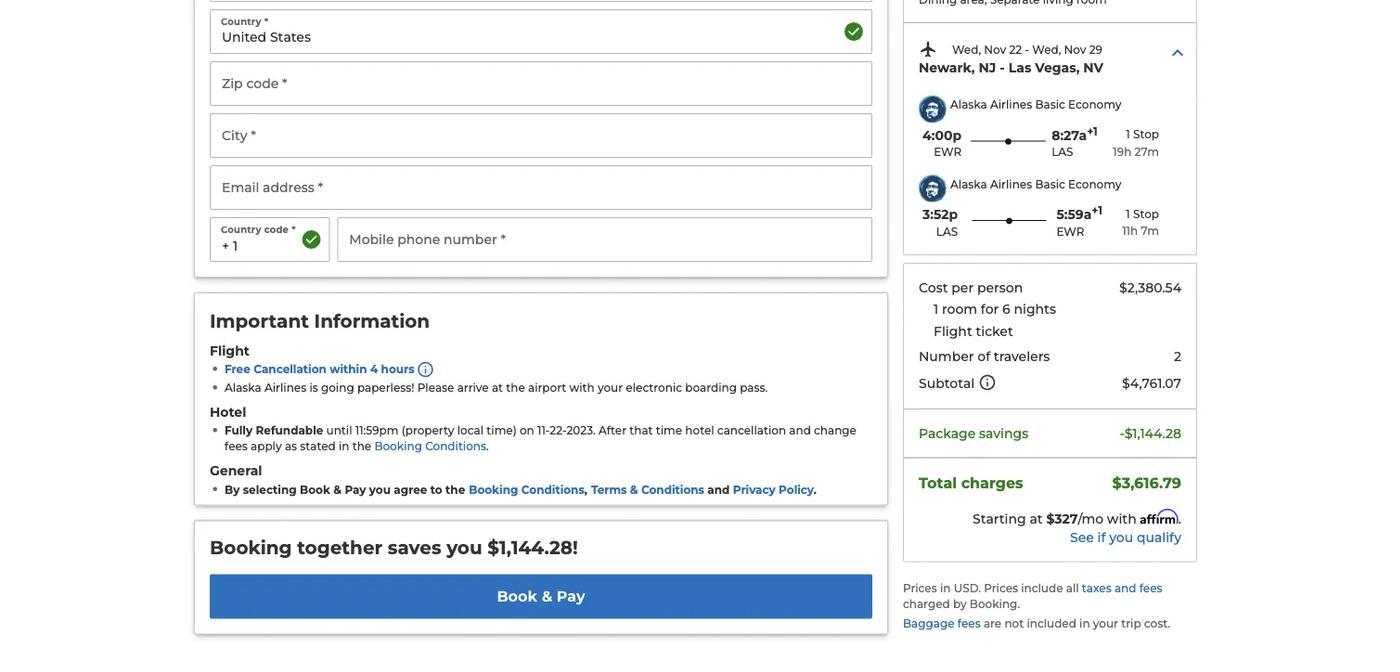 Task type: describe. For each thing, give the bounding box(es) containing it.
apply
[[251, 440, 282, 454]]

22
[[1010, 43, 1022, 57]]

4
[[370, 363, 378, 377]]

booking conditions .
[[375, 440, 489, 454]]

general
[[210, 463, 262, 479]]

1 stop 19h 27m
[[1113, 128, 1160, 158]]

22-
[[550, 424, 567, 438]]

1 for 1 stop 19h 27m
[[1126, 128, 1131, 141]]

at inside starting at $327 /mo with affirm . see if you qualify
[[1030, 511, 1043, 527]]

1 wed, from the left
[[953, 43, 981, 57]]

2 vertical spatial -
[[1120, 425, 1125, 441]]

+1 for 5:59a
[[1092, 204, 1103, 217]]

2023
[[567, 424, 593, 438]]

included
[[1027, 617, 1077, 630]]

1 vertical spatial *
[[292, 224, 296, 235]]

booking down by
[[210, 537, 292, 560]]

terms
[[591, 483, 627, 497]]

economy for 8:27a
[[1069, 98, 1122, 112]]

select success image
[[300, 229, 322, 251]]

cost per person
[[919, 280, 1023, 295]]

3:52p las
[[923, 207, 958, 238]]

$4,761.07
[[1122, 376, 1182, 391]]

agree
[[394, 483, 427, 497]]

flight inside 1 room  for 6 nights flight ticket
[[934, 323, 973, 339]]

and inside prices in usd . prices include all taxes and fees charged by booking . baggage fees are not included in your trip cost.
[[1115, 582, 1137, 595]]

-$1,144.28
[[1120, 425, 1182, 441]]

cancellation
[[717, 424, 786, 438]]

. up not
[[1018, 598, 1020, 611]]

2 vertical spatial alaska
[[225, 381, 262, 395]]

free cancellation within 4 hours
[[225, 363, 415, 377]]

and inside . after that time hotel cancellation and change fees apply as stated in the
[[789, 424, 811, 438]]

vegas,
[[1035, 60, 1080, 76]]

you inside general by selecting book & pay you agree to the booking conditions , terms & conditions and privacy policy .
[[369, 483, 391, 497]]

2 nov from the left
[[1065, 43, 1087, 57]]

pay inside 'book & pay' button
[[557, 588, 585, 606]]

flights image
[[919, 40, 938, 59]]

total
[[919, 474, 957, 492]]

1 vertical spatial -
[[1000, 60, 1005, 76]]

paperless!
[[357, 381, 415, 395]]

hours
[[381, 363, 415, 377]]

1 nov from the left
[[984, 43, 1007, 57]]

11h
[[1123, 224, 1138, 238]]

booking inside prices in usd . prices include all taxes and fees charged by booking . baggage fees are not included in your trip cost.
[[970, 598, 1018, 611]]

see if you qualify link
[[904, 528, 1182, 547]]

boarding
[[685, 381, 737, 395]]

savings
[[979, 425, 1029, 441]]

baggage fees link
[[903, 617, 984, 630]]

1 right + on the left top of the page
[[233, 238, 238, 254]]

0 horizontal spatial &
[[334, 483, 342, 497]]

6
[[1003, 301, 1011, 317]]

include
[[1021, 582, 1064, 595]]

27m
[[1135, 145, 1160, 158]]

booking together saves you $1,144.28 !
[[210, 537, 578, 560]]

19h
[[1113, 145, 1132, 158]]

2 vertical spatial in
[[1080, 617, 1091, 630]]

country for country code *
[[221, 224, 262, 235]]

economy for 5:59a
[[1069, 178, 1122, 191]]

per
[[952, 280, 974, 295]]

0 vertical spatial with
[[570, 381, 595, 395]]

booking down "fully refundable until 11:59pm (property local time) on 11-22-2023" at the bottom
[[375, 440, 422, 454]]

basic for 8:27a
[[1036, 98, 1066, 112]]

1 vertical spatial in
[[940, 582, 951, 595]]

2
[[1174, 349, 1182, 365]]

time
[[656, 424, 683, 438]]

29
[[1090, 43, 1103, 57]]

not
[[1005, 617, 1024, 630]]

airlines for 8:27a
[[991, 98, 1033, 112]]

package savings
[[919, 425, 1029, 441]]

if
[[1098, 529, 1106, 545]]

see
[[1070, 529, 1094, 545]]

terms & conditions link
[[591, 483, 705, 497]]

$2,380.54
[[1120, 280, 1182, 295]]

. inside general by selecting book & pay you agree to the booking conditions , terms & conditions and privacy policy .
[[814, 483, 817, 497]]

fully refundable until 11:59pm (property local time) on 11-22-2023
[[225, 424, 593, 438]]

5:59a +1 ewr
[[1057, 204, 1103, 238]]

of
[[978, 349, 991, 365]]

4:00p
[[923, 127, 962, 143]]

charged
[[903, 598, 950, 611]]

5:59a
[[1057, 207, 1092, 223]]

. up baggage fees link
[[979, 582, 981, 595]]

subtotal
[[919, 376, 975, 391]]

(property
[[402, 424, 454, 438]]

booking inside general by selecting book & pay you agree to the booking conditions , terms & conditions and privacy policy .
[[469, 483, 518, 497]]

ticket
[[976, 323, 1014, 339]]

are
[[984, 617, 1002, 630]]

. after that time hotel cancellation and change fees apply as stated in the
[[225, 424, 857, 454]]

by
[[225, 483, 240, 497]]

wed, nov 22 - wed, nov 29
[[953, 43, 1103, 57]]

for
[[981, 301, 999, 317]]

las
[[1009, 60, 1032, 76]]

going
[[321, 381, 354, 395]]

with inside starting at $327 /mo with affirm . see if you qualify
[[1107, 511, 1137, 527]]

travelers
[[994, 349, 1050, 365]]

2 horizontal spatial &
[[630, 483, 638, 497]]

toggle tooltip image
[[979, 374, 997, 392]]

cancellation
[[254, 363, 327, 377]]

trip
[[1122, 617, 1142, 630]]

change
[[814, 424, 857, 438]]

alaska for 3:52p
[[951, 178, 988, 191]]

alaska for 4:00p
[[951, 98, 988, 112]]

Street address * text field
[[210, 0, 873, 2]]

newark, nj - las vegas, nv
[[919, 60, 1104, 76]]

stated
[[300, 440, 336, 454]]

basic for 5:59a
[[1036, 178, 1066, 191]]

2 vertical spatial airlines
[[265, 381, 307, 395]]

11-
[[538, 424, 550, 438]]

8:27a +1 las
[[1052, 125, 1098, 159]]



Task type: vqa. For each thing, say whether or not it's contained in the screenshot.
stated
yes



Task type: locate. For each thing, give the bounding box(es) containing it.
flight down room
[[934, 323, 973, 339]]

fees down fully
[[225, 440, 248, 454]]

policy
[[779, 483, 814, 497]]

nights
[[1014, 301, 1056, 317]]

alaska airlines is going paperless! please arrive at the airport with your electronic boarding pass.
[[225, 381, 768, 395]]

by
[[953, 598, 967, 611]]

your left trip
[[1094, 617, 1119, 630]]

important
[[210, 310, 309, 333]]

is
[[310, 381, 318, 395]]

fees
[[225, 440, 248, 454], [1140, 582, 1163, 595], [958, 617, 981, 630]]

1 vertical spatial airlines
[[991, 178, 1033, 191]]

flight up free
[[210, 343, 250, 359]]

2 horizontal spatial conditions
[[641, 483, 705, 497]]

1 vertical spatial $1,144.28
[[488, 537, 573, 560]]

1 vertical spatial las
[[937, 225, 958, 238]]

0 horizontal spatial las
[[937, 225, 958, 238]]

in down until on the bottom
[[339, 440, 350, 454]]

0 horizontal spatial your
[[598, 381, 623, 395]]

/mo
[[1078, 511, 1104, 527]]

you left agree
[[369, 483, 391, 497]]

stop inside 1 stop 19h 27m
[[1134, 128, 1160, 141]]

0 vertical spatial booking conditions link
[[375, 440, 486, 454]]

0 horizontal spatial wed,
[[953, 43, 981, 57]]

information
[[314, 310, 430, 333]]

with right airport
[[570, 381, 595, 395]]

1 horizontal spatial las
[[1052, 146, 1074, 159]]

pay left agree
[[345, 483, 366, 497]]

1 horizontal spatial pay
[[557, 588, 585, 606]]

stop up 27m
[[1134, 128, 1160, 141]]

3:52p
[[923, 207, 958, 223]]

0 horizontal spatial flight
[[210, 343, 250, 359]]

0 horizontal spatial in
[[339, 440, 350, 454]]

your inside prices in usd . prices include all taxes and fees charged by booking . baggage fees are not included in your trip cost.
[[1094, 617, 1119, 630]]

alaska airlines basic economy down las
[[951, 98, 1122, 112]]

booking conditions link down the (property
[[375, 440, 486, 454]]

+1 inside 8:27a +1 las
[[1087, 125, 1098, 138]]

1 horizontal spatial nov
[[1065, 43, 1087, 57]]

booking up are
[[970, 598, 1018, 611]]

2 vertical spatial and
[[1115, 582, 1137, 595]]

1 horizontal spatial *
[[292, 224, 296, 235]]

you inside starting at $327 /mo with affirm . see if you qualify
[[1110, 529, 1134, 545]]

in left usd
[[940, 582, 951, 595]]

- up $3,616.79
[[1120, 425, 1125, 441]]

las inside 3:52p las
[[937, 225, 958, 238]]

- right "nj"
[[1000, 60, 1005, 76]]

1 horizontal spatial wed,
[[1033, 43, 1062, 57]]

2 horizontal spatial in
[[1080, 617, 1091, 630]]

1 vertical spatial your
[[1094, 617, 1119, 630]]

fees down by
[[958, 617, 981, 630]]

0 vertical spatial fees
[[225, 440, 248, 454]]

11:59pm
[[355, 424, 399, 438]]

starting at $327 /mo with affirm . see if you qualify
[[973, 509, 1182, 545]]

wed, up vegas,
[[1033, 43, 1062, 57]]

+1 for 8:27a
[[1087, 125, 1098, 138]]

electronic
[[626, 381, 682, 395]]

wed, up newark,
[[953, 43, 981, 57]]

privacy policy link
[[733, 483, 814, 497]]

1 for 1 stop 11h 7m
[[1126, 207, 1131, 221]]

Email address * email field
[[210, 166, 873, 210]]

$327
[[1047, 511, 1078, 527]]

in right included
[[1080, 617, 1091, 630]]

1 horizontal spatial book
[[497, 588, 538, 606]]

2 stop from the top
[[1134, 207, 1160, 221]]

$3,616.79
[[1113, 474, 1182, 492]]

and left privacy
[[708, 483, 730, 497]]

4:00p ewr
[[923, 127, 962, 159]]

2 wed, from the left
[[1033, 43, 1062, 57]]

the down 11:59pm
[[353, 440, 372, 454]]

the right to
[[446, 483, 465, 497]]

prices right usd
[[984, 582, 1018, 595]]

1 vertical spatial stop
[[1134, 207, 1160, 221]]

0 vertical spatial economy
[[1069, 98, 1122, 112]]

alaska up 3:52p
[[951, 178, 988, 191]]

cost.
[[1145, 617, 1171, 630]]

0 horizontal spatial ewr
[[934, 146, 962, 159]]

booking
[[375, 440, 422, 454], [469, 483, 518, 497], [210, 537, 292, 560], [970, 598, 1018, 611]]

total charges
[[919, 474, 1024, 492]]

0 vertical spatial $1,144.28
[[1125, 425, 1182, 441]]

-
[[1025, 43, 1030, 57], [1000, 60, 1005, 76], [1120, 425, 1125, 441]]

the inside general by selecting book & pay you agree to the booking conditions , terms & conditions and privacy policy .
[[446, 483, 465, 497]]

cost
[[919, 280, 948, 295]]

2 vertical spatial the
[[446, 483, 465, 497]]

1 horizontal spatial conditions
[[522, 483, 585, 497]]

0 vertical spatial at
[[492, 381, 503, 395]]

pay inside general by selecting book & pay you agree to the booking conditions , terms & conditions and privacy policy .
[[345, 483, 366, 497]]

the inside . after that time hotel cancellation and change fees apply as stated in the
[[353, 440, 372, 454]]

together
[[297, 537, 383, 560]]

room
[[942, 301, 978, 317]]

- right 22
[[1025, 43, 1030, 57]]

alaska airlines basic economy up 5:59a
[[951, 178, 1122, 191]]

stop up 7m
[[1134, 207, 1160, 221]]

nv
[[1084, 60, 1104, 76]]

0 horizontal spatial $1,144.28
[[488, 537, 573, 560]]

0 vertical spatial and
[[789, 424, 811, 438]]

basic up the 8:27a
[[1036, 98, 1066, 112]]

alaska airlines basic economy for 8:27a
[[951, 98, 1122, 112]]

0 vertical spatial +1
[[1087, 125, 1098, 138]]

1 economy from the top
[[1069, 98, 1122, 112]]

1 country from the top
[[221, 16, 262, 27]]

alaska up the 4:00p
[[951, 98, 988, 112]]

until
[[326, 424, 352, 438]]

0 horizontal spatial nov
[[984, 43, 1007, 57]]

1 horizontal spatial flight
[[934, 323, 973, 339]]

1 inside 1 stop 19h 27m
[[1126, 128, 1131, 141]]

1 horizontal spatial the
[[446, 483, 465, 497]]

2 airlineicon image from the top
[[919, 175, 947, 202]]

stop inside 1 stop 11h 7m
[[1134, 207, 1160, 221]]

2 horizontal spatial and
[[1115, 582, 1137, 595]]

0 vertical spatial in
[[339, 440, 350, 454]]

1 vertical spatial airlineicon image
[[919, 175, 947, 202]]

1 airlineicon image from the top
[[919, 96, 947, 123]]

code
[[264, 224, 289, 235]]

and
[[789, 424, 811, 438], [708, 483, 730, 497], [1115, 582, 1137, 595]]

airlineicon image for 3:52p
[[919, 175, 947, 202]]

1 vertical spatial basic
[[1036, 178, 1066, 191]]

0 vertical spatial book
[[300, 483, 330, 497]]

the left airport
[[506, 381, 525, 395]]

2 basic from the top
[[1036, 178, 1066, 191]]

and right taxes
[[1115, 582, 1137, 595]]

ewr inside the '4:00p ewr'
[[934, 146, 962, 159]]

1 stop from the top
[[1134, 128, 1160, 141]]

0 vertical spatial las
[[1052, 146, 1074, 159]]

that
[[630, 424, 653, 438]]

stop for 5:59a
[[1134, 207, 1160, 221]]

las inside 8:27a +1 las
[[1052, 146, 1074, 159]]

las down the 8:27a
[[1052, 146, 1074, 159]]

you right saves
[[447, 537, 482, 560]]

prices in usd . prices include all taxes and fees charged by booking . baggage fees are not included in your trip cost.
[[903, 582, 1171, 630]]

City text field
[[210, 114, 873, 158]]

0 vertical spatial *
[[264, 16, 269, 27]]

1 down cost
[[934, 301, 939, 317]]

0 horizontal spatial with
[[570, 381, 595, 395]]

las down 3:52p
[[937, 225, 958, 238]]

airlineicon image up 3:52p
[[919, 175, 947, 202]]

basic up 5:59a
[[1036, 178, 1066, 191]]

1 vertical spatial economy
[[1069, 178, 1122, 191]]

0 vertical spatial your
[[598, 381, 623, 395]]

1 horizontal spatial your
[[1094, 617, 1119, 630]]

0 horizontal spatial pay
[[345, 483, 366, 497]]

,
[[585, 483, 588, 497]]

in inside . after that time hotel cancellation and change fees apply as stated in the
[[339, 440, 350, 454]]

affirm
[[1141, 509, 1179, 525]]

hotel
[[210, 404, 246, 420]]

book inside button
[[497, 588, 538, 606]]

1 vertical spatial flight
[[210, 343, 250, 359]]

booking right to
[[469, 483, 518, 497]]

0 horizontal spatial the
[[353, 440, 372, 454]]

+1 inside 5:59a +1 ewr
[[1092, 204, 1103, 217]]

& inside button
[[542, 588, 553, 606]]

1 inside 1 stop 11h 7m
[[1126, 207, 1131, 221]]

1 stop 11h 7m
[[1123, 207, 1160, 238]]

airlines
[[991, 98, 1033, 112], [991, 178, 1033, 191], [265, 381, 307, 395]]

important information
[[210, 310, 430, 333]]

your
[[598, 381, 623, 395], [1094, 617, 1119, 630]]

0 vertical spatial -
[[1025, 43, 1030, 57]]

0 horizontal spatial conditions
[[425, 440, 486, 454]]

1 vertical spatial fees
[[1140, 582, 1163, 595]]

1 horizontal spatial with
[[1107, 511, 1137, 527]]

1 inside 1 room  for 6 nights flight ticket
[[934, 301, 939, 317]]

nov left 29
[[1065, 43, 1087, 57]]

0 horizontal spatial at
[[492, 381, 503, 395]]

0 vertical spatial stop
[[1134, 128, 1160, 141]]

airlines for 5:59a
[[991, 178, 1033, 191]]

please
[[418, 381, 454, 395]]

1 vertical spatial and
[[708, 483, 730, 497]]

ewr down the 4:00p
[[934, 146, 962, 159]]

stop for 8:27a
[[1134, 128, 1160, 141]]

conditions down "time"
[[641, 483, 705, 497]]

you
[[369, 483, 391, 497], [1110, 529, 1134, 545], [447, 537, 482, 560]]

nov up "nj"
[[984, 43, 1007, 57]]

$1,144.28 up book & pay at left
[[488, 537, 573, 560]]

8:27a
[[1052, 127, 1087, 143]]

1 up 19h
[[1126, 128, 1131, 141]]

and inside general by selecting book & pay you agree to the booking conditions , terms & conditions and privacy policy .
[[708, 483, 730, 497]]

on
[[520, 424, 535, 438]]

1 horizontal spatial $1,144.28
[[1125, 425, 1182, 441]]

0 vertical spatial airlineicon image
[[919, 96, 947, 123]]

fees inside . after that time hotel cancellation and change fees apply as stated in the
[[225, 440, 248, 454]]

1 vertical spatial booking conditions link
[[469, 483, 585, 497]]

select success image
[[843, 21, 865, 43]]

1 up 11h
[[1126, 207, 1131, 221]]

ewr inside 5:59a +1 ewr
[[1057, 225, 1085, 238]]

!
[[573, 537, 578, 560]]

1 horizontal spatial fees
[[958, 617, 981, 630]]

. inside . after that time hotel cancellation and change fees apply as stated in the
[[593, 424, 596, 438]]

1 room  for 6 nights flight ticket
[[934, 301, 1056, 339]]

1 horizontal spatial in
[[940, 582, 951, 595]]

1 horizontal spatial prices
[[984, 582, 1018, 595]]

at right arrive
[[492, 381, 503, 395]]

2 horizontal spatial -
[[1120, 425, 1125, 441]]

privacy
[[733, 483, 776, 497]]

conditions down local
[[425, 440, 486, 454]]

2 alaska airlines basic economy from the top
[[951, 178, 1122, 191]]

refundable
[[256, 424, 323, 438]]

+
[[222, 238, 229, 254]]

airlineicon image up the 4:00p
[[919, 96, 947, 123]]

at up see if you qualify link
[[1030, 511, 1043, 527]]

+1 left 1 stop 11h 7m
[[1092, 204, 1103, 217]]

0 vertical spatial alaska
[[951, 98, 988, 112]]

all
[[1066, 582, 1079, 595]]

0 horizontal spatial *
[[264, 16, 269, 27]]

1 horizontal spatial you
[[447, 537, 482, 560]]

1 horizontal spatial ewr
[[1057, 225, 1085, 238]]

nov
[[984, 43, 1007, 57], [1065, 43, 1087, 57]]

1 vertical spatial country
[[221, 224, 262, 235]]

after
[[599, 424, 627, 438]]

2 horizontal spatial the
[[506, 381, 525, 395]]

with right /mo
[[1107, 511, 1137, 527]]

book
[[300, 483, 330, 497], [497, 588, 538, 606]]

country *
[[221, 16, 269, 27]]

1 vertical spatial with
[[1107, 511, 1137, 527]]

alaska airlines basic economy for 5:59a
[[951, 178, 1122, 191]]

1 vertical spatial the
[[353, 440, 372, 454]]

0 vertical spatial ewr
[[934, 146, 962, 159]]

booking conditions link down . after that time hotel cancellation and change fees apply as stated in the
[[469, 483, 585, 497]]

your up after
[[598, 381, 623, 395]]

0 horizontal spatial -
[[1000, 60, 1005, 76]]

0 horizontal spatial and
[[708, 483, 730, 497]]

1 vertical spatial at
[[1030, 511, 1043, 527]]

1 for 1 room  for 6 nights flight ticket
[[934, 301, 939, 317]]

0 horizontal spatial fees
[[225, 440, 248, 454]]

pay
[[345, 483, 366, 497], [557, 588, 585, 606]]

. right privacy
[[814, 483, 817, 497]]

usd
[[954, 582, 979, 595]]

. up qualify
[[1179, 511, 1182, 527]]

1 alaska airlines basic economy from the top
[[951, 98, 1122, 112]]

general by selecting book & pay you agree to the booking conditions , terms & conditions and privacy policy .
[[210, 463, 817, 497]]

charges
[[962, 474, 1024, 492]]

book inside general by selecting book & pay you agree to the booking conditions , terms & conditions and privacy policy .
[[300, 483, 330, 497]]

+1 left 1 stop 19h 27m
[[1087, 125, 1098, 138]]

+ 1
[[222, 238, 238, 254]]

2 vertical spatial fees
[[958, 617, 981, 630]]

2 horizontal spatial you
[[1110, 529, 1134, 545]]

. inside starting at $327 /mo with affirm . see if you qualify
[[1179, 511, 1182, 527]]

2 prices from the left
[[984, 582, 1018, 595]]

1 vertical spatial ewr
[[1057, 225, 1085, 238]]

0 vertical spatial basic
[[1036, 98, 1066, 112]]

1 horizontal spatial at
[[1030, 511, 1043, 527]]

0 vertical spatial alaska airlines basic economy
[[951, 98, 1122, 112]]

0 vertical spatial pay
[[345, 483, 366, 497]]

. left after
[[593, 424, 596, 438]]

and left 'change'
[[789, 424, 811, 438]]

0 vertical spatial the
[[506, 381, 525, 395]]

to
[[431, 483, 443, 497]]

2 economy from the top
[[1069, 178, 1122, 191]]

0 horizontal spatial prices
[[903, 582, 937, 595]]

1 basic from the top
[[1036, 98, 1066, 112]]

economy down the nv
[[1069, 98, 1122, 112]]

newark,
[[919, 60, 975, 76]]

. down time)
[[486, 440, 489, 454]]

0 vertical spatial flight
[[934, 323, 973, 339]]

fees up cost.
[[1140, 582, 1163, 595]]

conditions down . after that time hotel cancellation and change fees apply as stated in the
[[522, 483, 585, 497]]

as
[[285, 440, 297, 454]]

you right if
[[1110, 529, 1134, 545]]

1 prices from the left
[[903, 582, 937, 595]]

1 vertical spatial alaska airlines basic economy
[[951, 178, 1122, 191]]

pay down '!'
[[557, 588, 585, 606]]

airport
[[528, 381, 567, 395]]

book & pay button
[[210, 575, 873, 619]]

economy up 5:59a
[[1069, 178, 1122, 191]]

in
[[339, 440, 350, 454], [940, 582, 951, 595], [1080, 617, 1091, 630]]

Zip code * text field
[[210, 62, 873, 106]]

1 vertical spatial pay
[[557, 588, 585, 606]]

package
[[919, 425, 976, 441]]

country for country *
[[221, 16, 262, 27]]

alaska down free
[[225, 381, 262, 395]]

2 country from the top
[[221, 224, 262, 235]]

airlineicon image
[[919, 96, 947, 123], [919, 175, 947, 202]]

time)
[[487, 424, 517, 438]]

$1,144.28 down $4,761.07
[[1125, 425, 1182, 441]]

1 horizontal spatial &
[[542, 588, 553, 606]]

prices up charged
[[903, 582, 937, 595]]

Mobile phone number * telephone field
[[337, 218, 873, 262]]

the
[[506, 381, 525, 395], [353, 440, 372, 454], [446, 483, 465, 497]]

1 vertical spatial book
[[497, 588, 538, 606]]

airlineicon image for 4:00p
[[919, 96, 947, 123]]

1 horizontal spatial -
[[1025, 43, 1030, 57]]

number
[[919, 349, 974, 365]]

ewr down 5:59a
[[1057, 225, 1085, 238]]

1 vertical spatial alaska
[[951, 178, 988, 191]]



